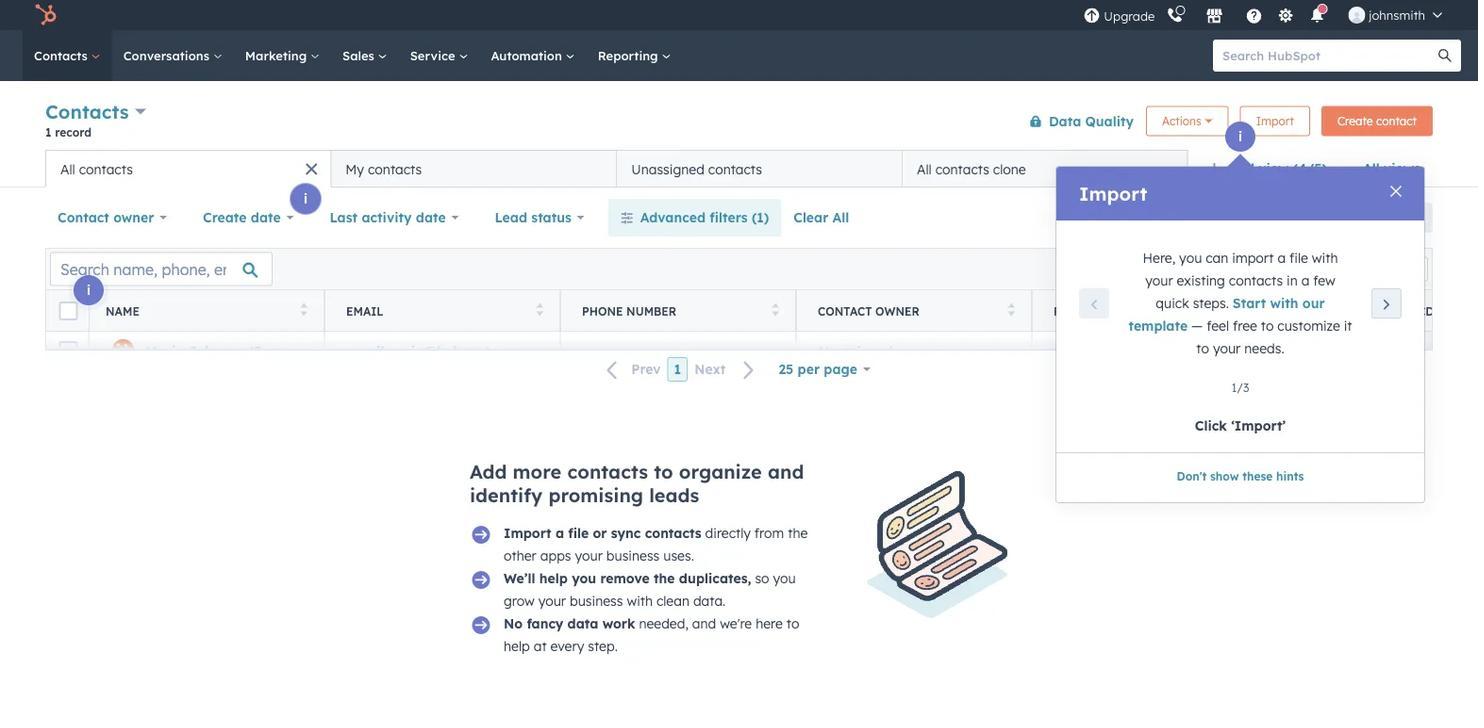 Task type: describe. For each thing, give the bounding box(es) containing it.
to inside add more contacts to organize and identify promising leads
[[654, 460, 673, 484]]

per
[[798, 361, 820, 378]]

import
[[1232, 250, 1274, 266]]

no
[[504, 616, 523, 632]]

unassigned for unassigned
[[819, 343, 892, 359]]

grow
[[504, 593, 535, 610]]

create date button
[[191, 199, 306, 237]]

maria for maria johnson (sample contact)
[[146, 343, 184, 359]]

business inside so you grow your business with clean data.
[[570, 593, 623, 610]]

all for all contacts clone
[[917, 161, 932, 177]]

1 vertical spatial i
[[304, 191, 308, 207]]

start
[[1233, 295, 1266, 312]]

calling icon button
[[1159, 3, 1191, 28]]

create for create date
[[203, 209, 247, 226]]

notifications button
[[1301, 0, 1333, 30]]

automation link
[[480, 30, 586, 81]]

all inside button
[[832, 209, 849, 226]]

contacts inside "link"
[[34, 48, 91, 63]]

create contact button
[[1321, 106, 1433, 136]]

help button
[[1238, 0, 1270, 30]]

so you grow your business with clean data.
[[504, 571, 796, 610]]

identify
[[470, 484, 543, 507]]

email
[[346, 304, 384, 318]]

needed, and we're here to help at every step.
[[504, 616, 799, 655]]

unassigned button
[[796, 332, 1032, 370]]

import inside button
[[1256, 114, 1294, 128]]

2 date from the left
[[416, 209, 446, 226]]

clear all button
[[781, 199, 862, 237]]

lead
[[495, 209, 527, 226]]

— feel free to customize it to your needs.
[[1188, 318, 1352, 357]]

emailmaria@hubspot.com
[[348, 343, 522, 359]]

clear all
[[794, 209, 849, 226]]

maria for maria johnson company
[[1089, 343, 1128, 359]]

previous image
[[1087, 298, 1102, 313]]

next button
[[688, 358, 766, 382]]

data
[[1049, 113, 1081, 129]]

my contacts
[[346, 161, 422, 177]]

help image
[[1245, 8, 1262, 25]]

johnson for company
[[1132, 343, 1187, 359]]

data
[[567, 616, 598, 632]]

1 horizontal spatial a
[[1278, 250, 1286, 266]]

and inside needed, and we're here to help at every step.
[[692, 616, 716, 632]]

primary company
[[1054, 304, 1168, 318]]

export
[[1276, 262, 1312, 276]]

start with our template
[[1129, 295, 1325, 334]]

your inside — feel free to customize it to your needs.
[[1213, 341, 1241, 357]]

sales
[[342, 48, 378, 63]]

needs.
[[1244, 341, 1284, 357]]

1 press to sort. element from the left
[[300, 303, 307, 319]]

phone number
[[582, 304, 676, 318]]

all contacts
[[60, 161, 133, 177]]

we're
[[720, 616, 752, 632]]

last activity date
[[330, 209, 446, 226]]

you for your
[[773, 571, 796, 587]]

contacts up uses. on the left
[[645, 525, 701, 542]]

in
[[1287, 273, 1298, 289]]

unassigned contacts button
[[617, 150, 902, 188]]

number
[[626, 304, 676, 318]]

feel
[[1207, 318, 1229, 334]]

25 per page
[[779, 361, 857, 378]]

1 vertical spatial i button
[[291, 184, 321, 214]]

1 record
[[45, 125, 92, 139]]

click 'import'
[[1195, 418, 1286, 434]]

emailmaria@hubspot.com button
[[324, 332, 560, 370]]

with inside here, you can import a file with your existing contacts in a few quick steps.
[[1312, 250, 1338, 266]]

step.
[[588, 639, 618, 655]]

search image
[[1438, 49, 1452, 62]]

hubspot link
[[23, 4, 71, 26]]

contacts left clone
[[935, 161, 989, 177]]

unassigned for unassigned contacts
[[631, 161, 704, 177]]

2 vertical spatial import
[[504, 525, 551, 542]]

pagination navigation
[[595, 357, 766, 382]]

contacts link
[[23, 30, 112, 81]]

press to sort. image for phone number
[[772, 303, 779, 316]]

my
[[346, 161, 364, 177]]

all views
[[1363, 160, 1421, 177]]

johnson for (sample
[[188, 343, 244, 359]]

add for add more contacts to organize and identify promising leads
[[470, 460, 507, 484]]

business inside directly from the other apps your business uses.
[[606, 548, 660, 565]]

owner inside popup button
[[113, 209, 154, 226]]

view
[[1259, 160, 1289, 177]]

quality
[[1085, 113, 1134, 129]]

contact
[[1376, 114, 1417, 128]]

2 vertical spatial a
[[555, 525, 564, 542]]

with inside so you grow your business with clean data.
[[627, 593, 653, 610]]

reporting
[[598, 48, 662, 63]]

next image
[[1379, 298, 1394, 313]]

these
[[1242, 470, 1273, 484]]

actions button
[[1146, 106, 1229, 136]]

settings image
[[1277, 8, 1294, 25]]

no fancy data work
[[504, 616, 635, 632]]

all for all contacts
[[60, 161, 75, 177]]

fancy
[[527, 616, 563, 632]]

2 horizontal spatial a
[[1301, 273, 1310, 289]]

hubspot image
[[34, 4, 57, 26]]

activity
[[1321, 304, 1378, 318]]

press to sort. element for contact owner
[[1008, 303, 1015, 319]]

0 horizontal spatial the
[[654, 571, 675, 587]]

contacts inside popup button
[[45, 100, 129, 124]]

maria johnson company link
[[1089, 343, 1255, 359]]

contact)
[[307, 343, 364, 359]]

1 horizontal spatial help
[[539, 571, 568, 587]]

0 vertical spatial i button
[[1225, 122, 1255, 152]]

create for create contact
[[1337, 114, 1373, 128]]

import a file or sync contacts
[[504, 525, 701, 542]]

settings link
[[1274, 5, 1297, 25]]

1 vertical spatial file
[[568, 525, 589, 542]]

upgrade
[[1104, 8, 1155, 24]]

directly
[[705, 525, 751, 542]]

few
[[1313, 273, 1335, 289]]

with inside start with our template
[[1270, 295, 1298, 312]]

1 button
[[667, 357, 688, 382]]

sync
[[611, 525, 641, 542]]

to inside needed, and we're here to help at every step.
[[786, 616, 799, 632]]

search button
[[1429, 40, 1461, 72]]

press to sort. image for fourth press to sort. element from right
[[300, 303, 307, 316]]

notifications image
[[1309, 8, 1326, 25]]

(1)
[[752, 209, 769, 226]]

calling icon image
[[1166, 7, 1183, 24]]

data.
[[693, 593, 726, 610]]

1 for 1 record
[[45, 125, 51, 139]]

conversations link
[[112, 30, 234, 81]]

last activity date (cdt)
[[1289, 304, 1445, 318]]

2 vertical spatial i
[[87, 282, 91, 299]]

'import'
[[1231, 418, 1286, 434]]

last for last activity date (cdt)
[[1289, 304, 1318, 318]]

Search name, phone, email addresses, or company search field
[[50, 252, 273, 286]]

next
[[694, 361, 726, 378]]

activity
[[362, 209, 412, 226]]

(sample
[[248, 343, 303, 359]]

contacts inside here, you can import a file with your existing contacts in a few quick steps.
[[1229, 273, 1283, 289]]

primary company column header
[[1032, 291, 1269, 332]]

menu containing johnsmith
[[1081, 0, 1455, 30]]

needed,
[[639, 616, 689, 632]]

-- button
[[560, 332, 796, 370]]

views
[[1384, 160, 1421, 177]]



Task type: locate. For each thing, give the bounding box(es) containing it.
you right so at bottom
[[773, 571, 796, 587]]

contact owner down "all contacts"
[[58, 209, 154, 226]]

file up in
[[1289, 250, 1308, 266]]

pm
[[1401, 343, 1421, 359]]

0 vertical spatial contact
[[58, 209, 109, 226]]

you inside so you grow your business with clean data.
[[773, 571, 796, 587]]

contacts up record
[[45, 100, 129, 124]]

1 horizontal spatial and
[[768, 460, 804, 484]]

1 maria from the left
[[146, 343, 184, 359]]

1 vertical spatial a
[[1301, 273, 1310, 289]]

2 horizontal spatial with
[[1312, 250, 1338, 266]]

contact owner inside contact owner popup button
[[58, 209, 154, 226]]

0 horizontal spatial help
[[504, 639, 530, 655]]

business up data
[[570, 593, 623, 610]]

file inside here, you can import a file with your existing contacts in a few quick steps.
[[1289, 250, 1308, 266]]

2 johnson from the left
[[1132, 343, 1187, 359]]

0 horizontal spatial press to sort. image
[[300, 303, 307, 316]]

1 vertical spatial and
[[692, 616, 716, 632]]

2 - from the left
[[589, 343, 594, 359]]

0 vertical spatial i
[[1238, 128, 1242, 145]]

template
[[1129, 318, 1188, 334]]

press to sort. element left primary
[[1008, 303, 1015, 319]]

1 vertical spatial 1
[[674, 361, 681, 378]]

1 horizontal spatial the
[[788, 525, 808, 542]]

0 horizontal spatial maria
[[146, 343, 184, 359]]

or
[[593, 525, 607, 542]]

here,
[[1143, 250, 1175, 266]]

0 horizontal spatial a
[[555, 525, 564, 542]]

advanced filters (1)
[[640, 209, 769, 226]]

1 horizontal spatial add
[[1228, 160, 1254, 177]]

contacts right my
[[368, 161, 422, 177]]

johnson down template
[[1132, 343, 1187, 359]]

here
[[756, 616, 783, 632]]

last inside popup button
[[330, 209, 358, 226]]

last for last activity date
[[330, 209, 358, 226]]

contacts down import
[[1229, 273, 1283, 289]]

help down apps in the bottom of the page
[[539, 571, 568, 587]]

1 horizontal spatial date
[[416, 209, 446, 226]]

business up the we'll help you remove the duplicates,
[[606, 548, 660, 565]]

press to sort. image left phone
[[536, 303, 543, 316]]

file
[[1289, 250, 1308, 266], [568, 525, 589, 542]]

—
[[1191, 318, 1203, 334]]

free
[[1233, 318, 1257, 334]]

1 vertical spatial unassigned
[[819, 343, 892, 359]]

0 vertical spatial a
[[1278, 250, 1286, 266]]

unassigned up advanced
[[631, 161, 704, 177]]

your down or
[[575, 548, 603, 565]]

1 vertical spatial add
[[470, 460, 507, 484]]

customize
[[1277, 318, 1340, 334]]

all for all views
[[1363, 160, 1380, 177]]

2 horizontal spatial i
[[1238, 128, 1242, 145]]

john smith image
[[1348, 7, 1365, 24]]

you for import
[[1179, 250, 1202, 266]]

1 vertical spatial the
[[654, 571, 675, 587]]

1 horizontal spatial contact owner
[[818, 304, 920, 318]]

0 horizontal spatial contact owner
[[58, 209, 154, 226]]

hints
[[1276, 470, 1304, 484]]

i button right create date
[[291, 184, 321, 214]]

1 horizontal spatial you
[[773, 571, 796, 587]]

1 for 1
[[674, 361, 681, 378]]

the
[[788, 525, 808, 542], [654, 571, 675, 587]]

0 vertical spatial add
[[1228, 160, 1254, 177]]

my contacts button
[[331, 150, 617, 188]]

you inside here, you can import a file with your existing contacts in a few quick steps.
[[1179, 250, 1202, 266]]

import up other
[[504, 525, 551, 542]]

0 vertical spatial the
[[788, 525, 808, 542]]

johnsmith button
[[1337, 0, 1454, 30]]

0 horizontal spatial contact
[[58, 209, 109, 226]]

1 horizontal spatial 1
[[674, 361, 681, 378]]

0 horizontal spatial with
[[627, 593, 653, 610]]

--
[[583, 343, 594, 359]]

create date
[[203, 209, 281, 226]]

contacts up import a file or sync contacts
[[567, 460, 648, 484]]

contacts
[[79, 161, 133, 177], [368, 161, 422, 177], [708, 161, 762, 177], [935, 161, 989, 177], [1229, 273, 1283, 289], [567, 460, 648, 484], [645, 525, 701, 542]]

0 horizontal spatial 1
[[45, 125, 51, 139]]

0 horizontal spatial unassigned
[[631, 161, 704, 177]]

all down 1 record in the top left of the page
[[60, 161, 75, 177]]

lead status button
[[482, 199, 597, 237]]

1 horizontal spatial i
[[304, 191, 308, 207]]

marketplaces button
[[1194, 0, 1234, 30]]

1 horizontal spatial press to sort. image
[[1008, 303, 1015, 316]]

date
[[1381, 304, 1411, 318]]

apps
[[540, 548, 571, 565]]

your down here,
[[1145, 273, 1173, 289]]

date down all contacts button
[[251, 209, 281, 226]]

0 horizontal spatial owner
[[113, 209, 154, 226]]

remove
[[600, 571, 650, 587]]

i button left name at the top of page
[[74, 275, 104, 306]]

press to sort. element for email
[[536, 303, 543, 319]]

you left 'remove'
[[572, 571, 596, 587]]

your
[[1145, 273, 1173, 289], [1213, 341, 1241, 357], [575, 548, 603, 565], [538, 593, 566, 610]]

1 right prev
[[674, 361, 681, 378]]

prev
[[631, 361, 661, 378]]

import down 'quality'
[[1079, 182, 1147, 206]]

1 horizontal spatial with
[[1270, 295, 1298, 312]]

contacts inside add more contacts to organize and identify promising leads
[[567, 460, 648, 484]]

0 vertical spatial with
[[1312, 250, 1338, 266]]

all right the 'clear'
[[832, 209, 849, 226]]

contacts up contact owner popup button
[[79, 161, 133, 177]]

4 press to sort. element from the left
[[1008, 303, 1015, 319]]

all left views
[[1363, 160, 1380, 177]]

and
[[768, 460, 804, 484], [692, 616, 716, 632]]

maria
[[146, 343, 184, 359], [1089, 343, 1128, 359]]

don't
[[1177, 470, 1207, 484]]

1 horizontal spatial johnson
[[1132, 343, 1187, 359]]

last left 'activity' in the top left of the page
[[330, 209, 358, 226]]

with down in
[[1270, 295, 1298, 312]]

close image
[[1390, 186, 1402, 197]]

1 horizontal spatial create
[[1337, 114, 1373, 128]]

2 press to sort. element from the left
[[536, 303, 543, 319]]

contact down "all contacts"
[[58, 209, 109, 226]]

25
[[779, 361, 794, 378]]

0 vertical spatial file
[[1289, 250, 1308, 266]]

with down the we'll help you remove the duplicates,
[[627, 593, 653, 610]]

a right in
[[1301, 273, 1310, 289]]

so
[[755, 571, 769, 587]]

25 per page button
[[766, 351, 883, 389]]

1
[[45, 125, 51, 139], [674, 361, 681, 378]]

contacts down contacts banner
[[708, 161, 762, 177]]

all contacts clone
[[917, 161, 1026, 177]]

marketplaces image
[[1206, 8, 1223, 25]]

1 horizontal spatial press to sort. image
[[772, 303, 779, 316]]

1 press to sort. image from the left
[[300, 303, 307, 316]]

2023
[[1338, 343, 1368, 359]]

a right import
[[1278, 250, 1286, 266]]

last down in
[[1289, 304, 1318, 318]]

your inside here, you can import a file with your existing contacts in a few quick steps.
[[1145, 273, 1173, 289]]

2 maria from the left
[[1089, 343, 1128, 359]]

i button up 'add view (4/5)'
[[1225, 122, 1255, 152]]

0 vertical spatial contact owner
[[58, 209, 154, 226]]

your inside so you grow your business with clean data.
[[538, 593, 566, 610]]

unassigned up the "page"
[[819, 343, 892, 359]]

the up clean
[[654, 571, 675, 587]]

0 horizontal spatial add
[[470, 460, 507, 484]]

maria down search name, phone, email addresses, or company 'search field'
[[146, 343, 184, 359]]

add for add view (4/5)
[[1228, 160, 1254, 177]]

1 vertical spatial business
[[570, 593, 623, 610]]

press to sort. element
[[300, 303, 307, 319], [536, 303, 543, 319], [772, 303, 779, 319], [1008, 303, 1015, 319]]

your up fancy
[[538, 593, 566, 610]]

import button
[[1240, 106, 1310, 136]]

all contacts clone button
[[902, 150, 1188, 188]]

import up the view
[[1256, 114, 1294, 128]]

1 johnson from the left
[[188, 343, 244, 359]]

3 press to sort. element from the left
[[772, 303, 779, 319]]

oct 25, 2023 3:54 pm cdt
[[1291, 343, 1450, 359]]

0 vertical spatial import
[[1256, 114, 1294, 128]]

with up the few
[[1312, 250, 1338, 266]]

marketing
[[245, 48, 310, 63]]

1 horizontal spatial file
[[1289, 250, 1308, 266]]

add left more
[[470, 460, 507, 484]]

i
[[1238, 128, 1242, 145], [304, 191, 308, 207], [87, 282, 91, 299]]

create inside popup button
[[203, 209, 247, 226]]

1 vertical spatial last
[[1289, 304, 1318, 318]]

1 vertical spatial contact owner
[[818, 304, 920, 318]]

all left clone
[[917, 161, 932, 177]]

owner up unassigned button
[[875, 304, 920, 318]]

contact inside popup button
[[58, 209, 109, 226]]

johnsmith
[[1369, 7, 1425, 23]]

1 horizontal spatial unassigned
[[819, 343, 892, 359]]

lead status
[[495, 209, 572, 226]]

(cdt)
[[1414, 304, 1445, 318]]

2 vertical spatial i button
[[74, 275, 104, 306]]

contact
[[58, 209, 109, 226], [818, 304, 872, 318]]

create
[[1337, 114, 1373, 128], [203, 209, 247, 226]]

promising
[[548, 484, 643, 507]]

create down all contacts button
[[203, 209, 247, 226]]

0 horizontal spatial i
[[87, 282, 91, 299]]

a up apps in the bottom of the page
[[555, 525, 564, 542]]

1 horizontal spatial owner
[[875, 304, 920, 318]]

0 horizontal spatial create
[[203, 209, 247, 226]]

press to sort. element up (sample
[[300, 303, 307, 319]]

0 horizontal spatial date
[[251, 209, 281, 226]]

date right 'activity' in the top left of the page
[[416, 209, 446, 226]]

cdt
[[1424, 343, 1450, 359]]

unassigned inside button
[[819, 343, 892, 359]]

status
[[531, 209, 572, 226]]

2 horizontal spatial i button
[[1225, 122, 1255, 152]]

contacts inside button
[[708, 161, 762, 177]]

data quality button
[[1017, 102, 1135, 140]]

name
[[106, 304, 139, 318]]

the right 'from'
[[788, 525, 808, 542]]

1 horizontal spatial i button
[[291, 184, 321, 214]]

menu
[[1081, 0, 1455, 30]]

maria johnson (sample contact)
[[146, 343, 364, 359]]

1 horizontal spatial contact
[[818, 304, 872, 318]]

1 vertical spatial contact
[[818, 304, 872, 318]]

0 horizontal spatial import
[[504, 525, 551, 542]]

press to sort. image
[[536, 303, 543, 316], [772, 303, 779, 316]]

duplicates,
[[679, 571, 751, 587]]

press to sort. element up 25
[[772, 303, 779, 319]]

1 date from the left
[[251, 209, 281, 226]]

1 press to sort. image from the left
[[536, 303, 543, 316]]

file left or
[[568, 525, 589, 542]]

all views link
[[1351, 150, 1433, 188]]

1 left record
[[45, 125, 51, 139]]

1 vertical spatial owner
[[875, 304, 920, 318]]

to left organize
[[654, 460, 673, 484]]

0 vertical spatial owner
[[113, 209, 154, 226]]

export button
[[1264, 257, 1324, 282]]

1 vertical spatial create
[[203, 209, 247, 226]]

0 horizontal spatial file
[[568, 525, 589, 542]]

0 vertical spatial create
[[1337, 114, 1373, 128]]

2 horizontal spatial import
[[1256, 114, 1294, 128]]

steps.
[[1193, 295, 1229, 312]]

25,
[[1317, 343, 1335, 359]]

1 horizontal spatial last
[[1289, 304, 1318, 318]]

marketing link
[[234, 30, 331, 81]]

johnson left (sample
[[188, 343, 244, 359]]

press to sort. element left phone
[[536, 303, 543, 319]]

more
[[513, 460, 561, 484]]

1 horizontal spatial import
[[1079, 182, 1147, 206]]

press to sort. image up (sample
[[300, 303, 307, 316]]

can
[[1206, 250, 1228, 266]]

0 vertical spatial contacts
[[34, 48, 91, 63]]

2 press to sort. image from the left
[[1008, 303, 1015, 316]]

0 horizontal spatial i button
[[74, 275, 104, 306]]

0 horizontal spatial press to sort. image
[[536, 303, 543, 316]]

0 horizontal spatial you
[[572, 571, 596, 587]]

1 - from the left
[[583, 343, 589, 359]]

sales link
[[331, 30, 399, 81]]

0 vertical spatial last
[[330, 209, 358, 226]]

your inside directly from the other apps your business uses.
[[575, 548, 603, 565]]

press to sort. image for press to sort. element for contact owner
[[1008, 303, 1015, 316]]

clone
[[993, 161, 1026, 177]]

help down no
[[504, 639, 530, 655]]

and inside add more contacts to organize and identify promising leads
[[768, 460, 804, 484]]

create left contact at the top right of page
[[1337, 114, 1373, 128]]

1 vertical spatial help
[[504, 639, 530, 655]]

uses.
[[663, 548, 694, 565]]

add inside add view (4/5) popup button
[[1228, 160, 1254, 177]]

add inside add more contacts to organize and identify promising leads
[[470, 460, 507, 484]]

Search HubSpot search field
[[1213, 40, 1444, 72]]

to down — at the top right
[[1196, 341, 1209, 357]]

0 horizontal spatial last
[[330, 209, 358, 226]]

1 vertical spatial import
[[1079, 182, 1147, 206]]

2 press to sort. image from the left
[[772, 303, 779, 316]]

organize
[[679, 460, 762, 484]]

and up 'from'
[[768, 460, 804, 484]]

1 vertical spatial with
[[1270, 295, 1298, 312]]

owner up search name, phone, email addresses, or company 'search field'
[[113, 209, 154, 226]]

press to sort. image for email
[[536, 303, 543, 316]]

1 inside contacts banner
[[45, 125, 51, 139]]

to right here
[[786, 616, 799, 632]]

our
[[1302, 295, 1325, 312]]

maria down the primary company
[[1089, 343, 1128, 359]]

help inside needed, and we're here to help at every step.
[[504, 639, 530, 655]]

contacts down hubspot link
[[34, 48, 91, 63]]

maria johnson company
[[1089, 343, 1255, 359]]

0 vertical spatial 1
[[45, 125, 51, 139]]

press to sort. image
[[300, 303, 307, 316], [1008, 303, 1015, 316]]

press to sort. image up 25
[[772, 303, 779, 316]]

contacts banner
[[45, 97, 1433, 150]]

unassigned inside button
[[631, 161, 704, 177]]

2 vertical spatial with
[[627, 593, 653, 610]]

2 horizontal spatial you
[[1179, 250, 1202, 266]]

your down feel
[[1213, 341, 1241, 357]]

1 vertical spatial contacts
[[45, 100, 129, 124]]

press to sort. image left primary
[[1008, 303, 1015, 316]]

add left the view
[[1228, 160, 1254, 177]]

0 vertical spatial help
[[539, 571, 568, 587]]

3:54
[[1372, 343, 1397, 359]]

contact up the "page"
[[818, 304, 872, 318]]

to right free
[[1261, 318, 1274, 334]]

quick
[[1156, 295, 1189, 312]]

0 horizontal spatial johnson
[[188, 343, 244, 359]]

0 vertical spatial business
[[606, 548, 660, 565]]

create inside button
[[1337, 114, 1373, 128]]

upgrade image
[[1083, 8, 1100, 25]]

unassigned contacts
[[631, 161, 762, 177]]

1 horizontal spatial maria
[[1089, 343, 1128, 359]]

0 horizontal spatial and
[[692, 616, 716, 632]]

a
[[1278, 250, 1286, 266], [1301, 273, 1310, 289], [555, 525, 564, 542]]

contact owner up unassigned button
[[818, 304, 920, 318]]

you up existing
[[1179, 250, 1202, 266]]

the inside directly from the other apps your business uses.
[[788, 525, 808, 542]]

and down data.
[[692, 616, 716, 632]]

1 inside button
[[674, 361, 681, 378]]

0 vertical spatial unassigned
[[631, 161, 704, 177]]

show
[[1210, 470, 1239, 484]]

add more contacts to organize and identify promising leads
[[470, 460, 804, 507]]

data quality
[[1049, 113, 1134, 129]]

0 vertical spatial and
[[768, 460, 804, 484]]

press to sort. element for phone number
[[772, 303, 779, 319]]



Task type: vqa. For each thing, say whether or not it's contained in the screenshot.


